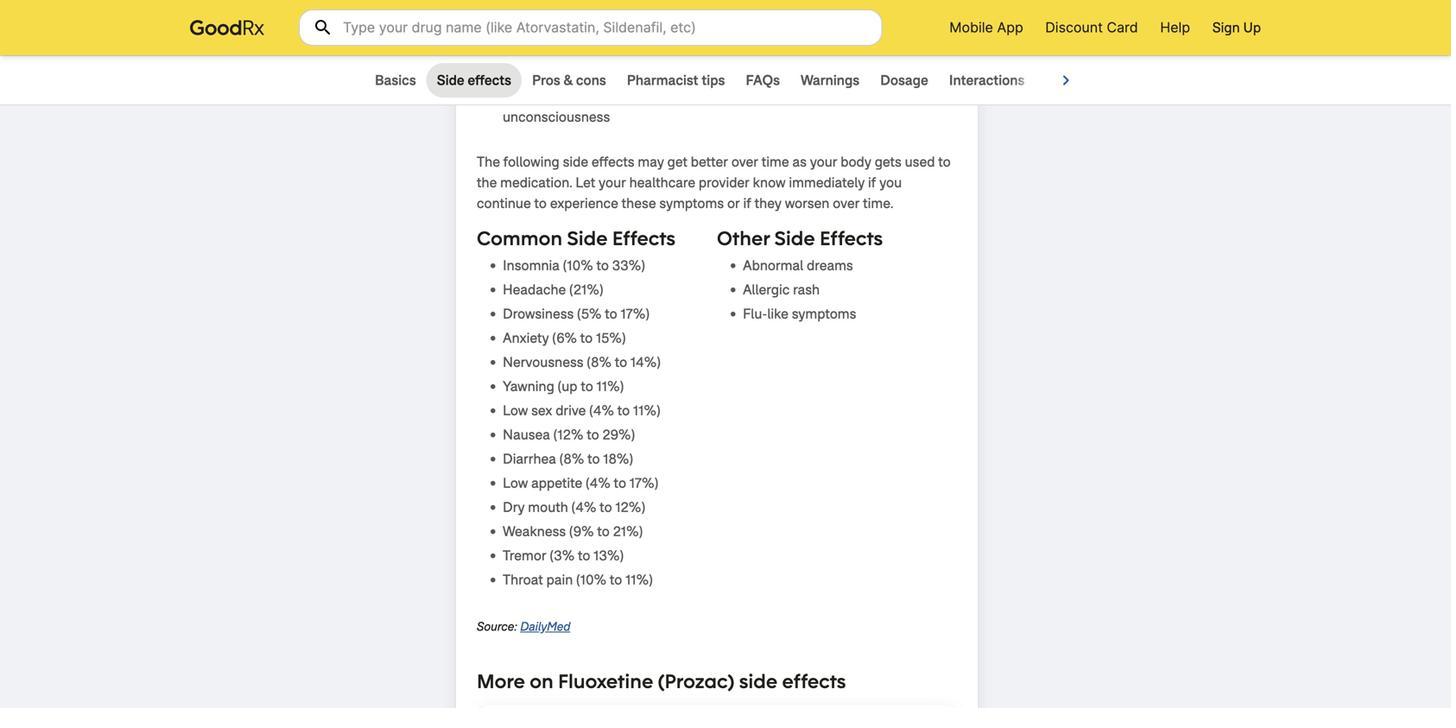 Task type: vqa. For each thing, say whether or not it's contained in the screenshot.
Written by Tracy Norfleet, MD, MBA, FACP, ABOM LINK
no



Task type: locate. For each thing, give the bounding box(es) containing it.
1 horizontal spatial that
[[758, 87, 783, 105]]

1 vertical spatial symptoms
[[792, 305, 857, 323]]

1 vertical spatial that
[[758, 87, 783, 105]]

0 vertical spatial over
[[732, 153, 759, 171]]

0 vertical spatial colored
[[835, 1, 882, 19]]

may
[[638, 153, 664, 171]]

blood,
[[785, 22, 823, 40]]

1 vertical spatial over
[[833, 194, 860, 213]]

or down black-
[[826, 22, 839, 40]]

(8% down 15%)
[[587, 353, 612, 372]]

1 vertical spatial effects
[[592, 153, 635, 171]]

nose
[[559, 42, 589, 60]]

that
[[665, 1, 689, 19], [758, 87, 783, 105]]

drowsiness
[[503, 305, 574, 323]]

hallucinations
[[578, 87, 665, 105]]

17%) up the 12%)
[[630, 474, 659, 492]]

to right (5%
[[605, 305, 618, 323]]

(8%
[[587, 353, 612, 372], [560, 450, 584, 468]]

side down experience
[[567, 226, 608, 251]]

pros & cons link
[[522, 63, 617, 98]]

low left "sex"
[[503, 402, 528, 420]]

over down "immediately"
[[833, 194, 860, 213]]

dialog
[[0, 0, 1452, 708]]

other
[[717, 226, 770, 251]]

if left you
[[868, 174, 876, 192]]

to right (up
[[581, 378, 593, 396]]

severe bleeding:
[[503, 1, 608, 19]]

2 horizontal spatial effects
[[782, 669, 846, 694]]

your up "immediately"
[[810, 153, 838, 171]]

over
[[732, 153, 759, 171], [833, 194, 860, 213]]

to left the 12%)
[[600, 499, 612, 517]]

black-
[[797, 1, 835, 19]]

or inside the following side effects may get better over time as your body gets used to the medication. let your healthcare provider know immediately if you continue to experience these symptoms or if they worsen over time.
[[727, 194, 740, 213]]

(12%
[[554, 426, 584, 444]]

11%) up 29%) in the left bottom of the page
[[633, 402, 661, 420]]

1 horizontal spatial effects
[[820, 226, 883, 251]]

sodium
[[571, 67, 617, 85]]

bleeding:
[[549, 1, 608, 19]]

side for other
[[775, 226, 815, 251]]

mobile app link
[[950, 17, 1024, 38]]

side inside the following side effects may get better over time as your body gets used to the medication. let your healthcare provider know immediately if you continue to experience these symptoms or if they worsen over time.
[[563, 153, 588, 171]]

0 vertical spatial symptoms
[[660, 194, 724, 213]]

(4%
[[589, 402, 614, 420], [586, 474, 611, 492], [572, 499, 596, 517]]

chevron_right
[[1056, 70, 1077, 91]]

source:
[[477, 619, 517, 635]]

1 vertical spatial the
[[477, 174, 497, 192]]

vomiting
[[728, 22, 782, 40]]

to left 33%)
[[597, 257, 609, 275]]

confusion,
[[832, 67, 896, 85]]

11%) down 21%)
[[626, 571, 653, 589]]

diarrhea
[[503, 450, 556, 468]]

colored up unusual
[[835, 1, 882, 19]]

bleeding
[[895, 22, 948, 40]]

:
[[657, 67, 661, 85]]

pain
[[547, 571, 573, 589]]

to left 14%)
[[615, 353, 627, 372]]

1 effects from the left
[[612, 226, 676, 251]]

0 vertical spatial (8%
[[587, 353, 612, 372]]

that inside nausea, fatigue, headache, confusion, disoriented, hallucinations (seeing things that aren't real), seizures, unconsciousness
[[758, 87, 783, 105]]

colored up nose
[[544, 22, 591, 40]]

worsen
[[785, 194, 830, 213]]

0 vertical spatial low
[[503, 67, 529, 85]]

time
[[762, 153, 789, 171]]

(5%
[[577, 305, 602, 323]]

symptoms down rash
[[792, 305, 857, 323]]

11%) right (up
[[597, 378, 624, 396]]

if
[[868, 174, 876, 192], [744, 194, 751, 213]]

0 vertical spatial side
[[563, 153, 588, 171]]

1 horizontal spatial the
[[535, 42, 556, 60]]

to right the "used"
[[939, 153, 951, 171]]

0 horizontal spatial that
[[665, 1, 689, 19]]

fluoxetine
[[558, 669, 653, 694]]

(10% down 13%)
[[576, 571, 607, 589]]

(10%
[[563, 257, 593, 275], [576, 571, 607, 589]]

fatigue,
[[715, 67, 761, 85]]

side inside common side effects insomnia (10% to 33%) headache (21%) drowsiness (5% to 17%) anxiety (6% to 15%) nervousness (8% to 14%) yawning (up to 11%) low sex drive (4% to 11%) nausea (12% to 29%) diarrhea (8% to 18%) low appetite (4% to 17%) dry mouth (4% to 12%) weakness (9% to 21%) tremor (3% to 13%) throat pain (10% to 11%)
[[567, 226, 608, 251]]

side right basics link
[[437, 71, 465, 89]]

your
[[810, 153, 838, 171], [599, 174, 626, 192]]

the inside the following side effects may get better over time as your body gets used to the medication. let your healthcare provider know immediately if you continue to experience these symptoms or if they worsen over time.
[[477, 174, 497, 192]]

nervousness
[[503, 353, 584, 372]]

like
[[768, 305, 789, 323]]

0 horizontal spatial your
[[599, 174, 626, 192]]

levels
[[620, 67, 657, 85]]

disoriented,
[[503, 87, 575, 105]]

to down medication. on the left
[[534, 194, 547, 213]]

headache,
[[765, 67, 829, 85]]

0 vertical spatial that
[[665, 1, 689, 19]]

effects inside the following side effects may get better over time as your body gets used to the medication. let your healthcare provider know immediately if you continue to experience these symptoms or if they worsen over time.
[[592, 153, 635, 171]]

1 vertical spatial side
[[739, 669, 778, 694]]

0 horizontal spatial effects
[[612, 226, 676, 251]]

side
[[437, 71, 465, 89], [567, 226, 608, 251], [775, 226, 815, 251]]

1 vertical spatial (8%
[[560, 450, 584, 468]]

or down "provider"
[[727, 194, 740, 213]]

(4% down 18%)
[[586, 474, 611, 492]]

headache
[[503, 281, 566, 299]]

(21%)
[[569, 281, 604, 299]]

side up "let"
[[563, 153, 588, 171]]

(prozac)
[[658, 669, 735, 694]]

0 vertical spatial if
[[868, 174, 876, 192]]

symptoms
[[660, 194, 724, 213], [792, 305, 857, 323]]

11%)
[[597, 378, 624, 396], [633, 402, 661, 420], [626, 571, 653, 589]]

to down 13%)
[[610, 571, 622, 589]]

1 vertical spatial if
[[744, 194, 751, 213]]

effects inside common side effects insomnia (10% to 33%) headache (21%) drowsiness (5% to 17%) anxiety (6% to 15%) nervousness (8% to 14%) yawning (up to 11%) low sex drive (4% to 11%) nausea (12% to 29%) diarrhea (8% to 18%) low appetite (4% to 17%) dry mouth (4% to 12%) weakness (9% to 21%) tremor (3% to 13%) throat pain (10% to 11%)
[[612, 226, 676, 251]]

side up abnormal on the top right
[[775, 226, 815, 251]]

effects inside the side effects link
[[468, 71, 512, 89]]

2 vertical spatial effects
[[782, 669, 846, 694]]

0 vertical spatial your
[[810, 153, 838, 171]]

2 effects from the left
[[820, 226, 883, 251]]

interactions link
[[939, 63, 1035, 98]]

2 vertical spatial (4%
[[572, 499, 596, 517]]

coughing
[[632, 22, 690, 40]]

the up blood
[[535, 42, 556, 60]]

if left they
[[744, 194, 751, 213]]

1 vertical spatial your
[[599, 174, 626, 192]]

2 horizontal spatial side
[[775, 226, 815, 251]]

1 horizontal spatial side
[[567, 226, 608, 251]]

to up 29%) in the left bottom of the page
[[618, 402, 630, 420]]

immediately
[[789, 174, 865, 192]]

discount
[[1046, 19, 1103, 36]]

sign
[[1213, 19, 1240, 37]]

0 vertical spatial effects
[[468, 71, 512, 89]]

0 vertical spatial 11%)
[[597, 378, 624, 396]]

0 horizontal spatial (8%
[[560, 450, 584, 468]]

as
[[793, 153, 807, 171]]

effects
[[468, 71, 512, 89], [592, 153, 635, 171], [782, 669, 846, 694]]

dosage
[[881, 71, 929, 89]]

17%)
[[621, 305, 650, 323], [630, 474, 659, 492]]

anxiety
[[503, 329, 549, 347]]

12%)
[[616, 499, 646, 517]]

to right (12%
[[587, 426, 599, 444]]

1 horizontal spatial over
[[833, 194, 860, 213]]

symptoms down healthcare
[[660, 194, 724, 213]]

that left aren't
[[758, 87, 783, 105]]

0 horizontal spatial symptoms
[[660, 194, 724, 213]]

the down the
[[477, 174, 497, 192]]

low down from at the top of the page
[[503, 67, 529, 85]]

over up "provider"
[[732, 153, 759, 171]]

0 vertical spatial (4%
[[589, 402, 614, 420]]

side right (prozac)
[[739, 669, 778, 694]]

that up the coughing
[[665, 1, 689, 19]]

0 horizontal spatial the
[[477, 174, 497, 192]]

1 horizontal spatial effects
[[592, 153, 635, 171]]

17%) up 15%)
[[621, 305, 650, 323]]

cost link
[[1035, 63, 1086, 98]]

that inside bruising that doesn't improve, black-colored stools, pink or red-colored urine, coughing up or vomiting blood, or unusual bleeding from the nose or gums
[[665, 1, 689, 19]]

0 vertical spatial the
[[535, 42, 556, 60]]

side inside other side effects abnormal dreams allergic rash flu-like symptoms
[[775, 226, 815, 251]]

2 vertical spatial low
[[503, 474, 528, 492]]

0 horizontal spatial side
[[563, 153, 588, 171]]

(6%
[[552, 329, 577, 347]]

1 vertical spatial low
[[503, 402, 528, 420]]

(4% up 29%) in the left bottom of the page
[[589, 402, 614, 420]]

0 horizontal spatial colored
[[544, 22, 591, 40]]

0 horizontal spatial side
[[437, 71, 465, 89]]

the inside bruising that doesn't improve, black-colored stools, pink or red-colored urine, coughing up or vomiting blood, or unusual bleeding from the nose or gums
[[535, 42, 556, 60]]

1 horizontal spatial colored
[[835, 1, 882, 19]]

1 horizontal spatial if
[[868, 174, 876, 192]]

effects for common side effects
[[612, 226, 676, 251]]

faqs
[[746, 71, 780, 89]]

up
[[693, 22, 709, 40]]

(8% down (12%
[[560, 450, 584, 468]]

effects inside other side effects abnormal dreams allergic rash flu-like symptoms
[[820, 226, 883, 251]]

to left 18%)
[[588, 450, 600, 468]]

red-
[[519, 22, 544, 40]]

(10% up (21%)
[[563, 257, 593, 275]]

effects up 33%)
[[612, 226, 676, 251]]

app
[[997, 19, 1024, 36]]

(4% up (9%
[[572, 499, 596, 517]]

1 horizontal spatial side
[[739, 669, 778, 694]]

primary site navigation
[[928, 0, 1279, 55]]

1 horizontal spatial symptoms
[[792, 305, 857, 323]]

more on fluoxetine (prozac) side effects
[[477, 669, 846, 694]]

stools,
[[885, 1, 925, 19]]

your right "let"
[[599, 174, 626, 192]]

effects up dreams
[[820, 226, 883, 251]]

pink
[[928, 1, 955, 19]]

low up "dry"
[[503, 474, 528, 492]]

to right (9%
[[597, 523, 610, 541]]

mobile app
[[950, 19, 1024, 36]]

the
[[535, 42, 556, 60], [477, 174, 497, 192]]

sign up
[[1213, 19, 1261, 37]]

1 vertical spatial (10%
[[576, 571, 607, 589]]

blood
[[532, 67, 568, 85]]

0 horizontal spatial effects
[[468, 71, 512, 89]]

or right up
[[712, 22, 725, 40]]



Task type: describe. For each thing, give the bounding box(es) containing it.
dailymed link
[[520, 618, 571, 636]]

rash
[[793, 281, 820, 299]]

common
[[477, 226, 563, 251]]

allergic
[[743, 281, 790, 299]]

on
[[530, 669, 554, 694]]

to down 18%)
[[614, 474, 626, 492]]

used
[[905, 153, 935, 171]]

effects for other side effects
[[820, 226, 883, 251]]

side effects link
[[427, 63, 522, 98]]

Search bar text field
[[299, 10, 883, 46]]

drive
[[556, 402, 586, 420]]

gets
[[875, 153, 902, 171]]

gums
[[608, 42, 643, 60]]

1 horizontal spatial your
[[810, 153, 838, 171]]

dosage link
[[870, 63, 939, 98]]

1 horizontal spatial (8%
[[587, 353, 612, 372]]

yawning
[[503, 378, 555, 396]]

basics link
[[365, 63, 427, 98]]

(seeing
[[668, 87, 713, 105]]

3 low from the top
[[503, 474, 528, 492]]

nausea
[[503, 426, 550, 444]]

mobile
[[950, 19, 994, 36]]

insomnia
[[503, 257, 560, 275]]

pharmacist tips link
[[617, 63, 736, 98]]

the following side effects may get better over time as your body gets used to the medication. let your healthcare provider know immediately if you continue to experience these symptoms or if they worsen over time.
[[477, 153, 951, 213]]

unusual
[[842, 22, 891, 40]]

throat
[[503, 571, 543, 589]]

know
[[753, 174, 786, 192]]

1 vertical spatial (4%
[[586, 474, 611, 492]]

1 low from the top
[[503, 67, 529, 85]]

experience
[[550, 194, 618, 213]]

tips
[[702, 71, 725, 89]]

&
[[564, 71, 573, 89]]

help
[[1161, 19, 1191, 36]]

warnings link
[[791, 63, 870, 98]]

body
[[841, 153, 872, 171]]

(3%
[[550, 547, 575, 565]]

symptoms inside other side effects abnormal dreams allergic rash flu-like symptoms
[[792, 305, 857, 323]]

2 low from the top
[[503, 402, 528, 420]]

provider
[[699, 174, 750, 192]]

these
[[622, 194, 656, 213]]

discount card link
[[1046, 17, 1138, 38]]

pros & cons
[[532, 71, 606, 89]]

cost
[[1046, 71, 1075, 89]]

14%)
[[631, 353, 661, 372]]

dreams
[[807, 257, 853, 275]]

you
[[880, 174, 902, 192]]

interactions
[[949, 71, 1025, 89]]

source: dailymed
[[477, 619, 571, 635]]

to right (3%
[[578, 547, 591, 565]]

dailymed
[[520, 619, 571, 635]]

18%)
[[603, 450, 633, 468]]

bruising
[[612, 1, 661, 19]]

up
[[1244, 19, 1261, 37]]

warnings
[[801, 71, 860, 89]]

Drug price search field
[[299, 10, 883, 46]]

sex
[[531, 402, 552, 420]]

low blood sodium levels link
[[503, 67, 657, 85]]

severe
[[503, 1, 546, 19]]

card
[[1107, 19, 1138, 36]]

1 vertical spatial colored
[[544, 22, 591, 40]]

unconsciousness
[[503, 108, 610, 126]]

or down urine,
[[592, 42, 605, 60]]

pharmacist
[[627, 71, 699, 89]]

faqs link
[[736, 63, 791, 98]]

seizures,
[[858, 87, 912, 105]]

or up from at the top of the page
[[503, 22, 516, 40]]

0 vertical spatial (10%
[[563, 257, 593, 275]]

medication.
[[500, 174, 572, 192]]

continue
[[477, 194, 531, 213]]

to right (6%
[[580, 329, 593, 347]]

1 vertical spatial 11%)
[[633, 402, 661, 420]]

2 vertical spatial 11%)
[[626, 571, 653, 589]]

doesn't
[[693, 1, 738, 19]]

15%)
[[596, 329, 626, 347]]

0 horizontal spatial if
[[744, 194, 751, 213]]

they
[[755, 194, 782, 213]]

real),
[[824, 87, 855, 105]]

weakness
[[503, 523, 566, 541]]

0 horizontal spatial over
[[732, 153, 759, 171]]

appetite
[[531, 474, 583, 492]]

help link
[[1161, 17, 1191, 38]]

1 vertical spatial 17%)
[[630, 474, 659, 492]]

time.
[[863, 194, 894, 213]]

healthcare
[[630, 174, 696, 192]]

side for common
[[567, 226, 608, 251]]

(up
[[558, 378, 578, 396]]

aren't
[[786, 87, 821, 105]]

more
[[477, 669, 525, 694]]

symptoms inside the following side effects may get better over time as your body gets used to the medication. let your healthcare provider know immediately if you continue to experience these symptoms or if they worsen over time.
[[660, 194, 724, 213]]

better
[[691, 153, 728, 171]]

get
[[668, 153, 688, 171]]

sign up button
[[1213, 17, 1261, 38]]

tremor
[[503, 547, 547, 565]]

goodrx logo image
[[190, 18, 264, 38]]

basics
[[375, 71, 416, 89]]

abnormal
[[743, 257, 804, 275]]

bruising that doesn't improve, black-colored stools, pink or red-colored urine, coughing up or vomiting blood, or unusual bleeding from the nose or gums
[[503, 1, 955, 60]]

(9%
[[569, 523, 594, 541]]

0 vertical spatial 17%)
[[621, 305, 650, 323]]

flu-
[[743, 305, 768, 323]]

let
[[576, 174, 596, 192]]



